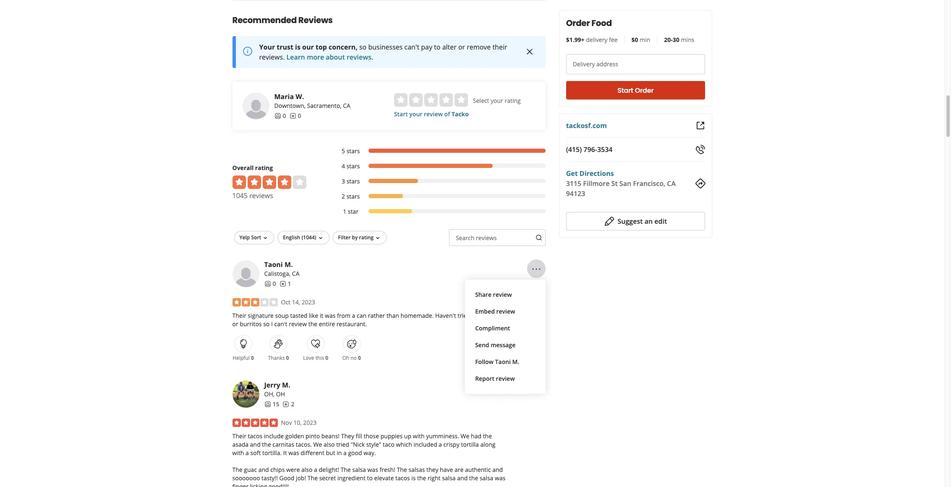 Task type: describe. For each thing, give the bounding box(es) containing it.
filter reviews by 2 stars rating element
[[333, 192, 546, 201]]

which
[[396, 440, 412, 448]]

embed
[[475, 307, 495, 315]]

16 chevron down v2 image for (1044)
[[317, 235, 324, 241]]

stars for 2 stars
[[347, 192, 360, 200]]

maria
[[274, 92, 294, 101]]

so inside their signature soup tasted like it was from a can rather than homemade. haven't tried their tacos or burritos so i can't review the entire restaurant.
[[263, 320, 270, 328]]

had
[[471, 432, 482, 440]]

order food
[[566, 17, 612, 29]]

include
[[264, 432, 284, 440]]

taoni m. calistoga, ca
[[264, 260, 300, 277]]

delivery address
[[573, 60, 619, 68]]

review for share
[[493, 290, 512, 298]]

min
[[640, 36, 651, 44]]

recommended reviews element
[[206, 0, 573, 487]]

fee
[[609, 36, 618, 44]]

than
[[387, 311, 399, 319]]

send message
[[475, 341, 516, 349]]

our
[[302, 42, 314, 52]]

filter reviews by 3 stars rating element
[[333, 177, 546, 186]]

tacos inside their signature soup tasted like it was from a can rather than homemade. haven't tried their tacos or burritos so i can't review the entire restaurant.
[[487, 311, 501, 319]]

select
[[473, 97, 489, 104]]

m. for taoni m.
[[285, 260, 293, 269]]

francisco,
[[633, 179, 666, 188]]

the inside their signature soup tasted like it was from a can rather than homemade. haven't tried their tacos or burritos so i can't review the entire restaurant.
[[308, 320, 317, 328]]

ca inside taoni m. calistoga, ca
[[292, 269, 300, 277]]

2 horizontal spatial salsa
[[480, 474, 493, 482]]

food
[[592, 17, 612, 29]]

so businesses can't pay to alter or remove their reviews.
[[259, 42, 507, 62]]

20-30 mins
[[665, 36, 695, 44]]

top
[[316, 42, 327, 52]]

(415) 796-3534
[[566, 145, 613, 154]]

report review
[[475, 374, 515, 382]]

tacko
[[452, 110, 469, 118]]

stars for 5 stars
[[347, 147, 360, 155]]

the guac and chips were also a delight! the salsa was fresh! the salsas they have are authentic and sooooooo tasty!! good job! the secret ingredient to elevate tacos is the right salsa and the salsa was finger licking good!!!!
[[232, 466, 506, 487]]

16 review v2 image for w.
[[289, 112, 296, 119]]

this
[[316, 354, 324, 361]]

english (1044) button
[[278, 231, 329, 244]]

search reviews
[[456, 234, 497, 242]]

asada
[[232, 440, 249, 448]]

embed review
[[475, 307, 515, 315]]

rating element
[[394, 93, 468, 107]]

1 for 1
[[288, 280, 291, 288]]

recommended
[[232, 14, 297, 26]]

secret
[[319, 474, 336, 482]]

2023 for jerry m.
[[303, 419, 317, 427]]

oh
[[276, 390, 285, 398]]

ca inside maria w. downtown, sacramento, ca
[[343, 102, 351, 110]]

those
[[364, 432, 379, 440]]

and right authentic
[[493, 466, 503, 474]]

reviews for search reviews
[[476, 234, 497, 242]]

start for start your review of tacko
[[394, 110, 408, 118]]

also inside their tacos include golden pinto beans! they fill those puppies up with yumminess. we had the asada and the carnitas tacos. we also tried "nick style" taco which included a crispy tortilla along with a soft tortilla. it was different but in a good way.
[[324, 440, 335, 448]]

send
[[475, 341, 489, 349]]

it
[[283, 449, 287, 457]]

stars for 4 stars
[[347, 162, 360, 170]]

included
[[414, 440, 437, 448]]

yumminess.
[[426, 432, 459, 440]]

helpful
[[233, 354, 250, 361]]

m. inside follow taoni m. "button"
[[512, 358, 520, 366]]

pay
[[421, 42, 432, 52]]

no
[[351, 354, 357, 361]]

their for jerry
[[232, 432, 246, 440]]

2023 for taoni m.
[[302, 298, 315, 306]]

2 for 2
[[291, 400, 295, 408]]

16 friends v2 image
[[264, 280, 271, 287]]

delight!
[[319, 466, 339, 474]]

report review button
[[472, 370, 539, 387]]

oh
[[342, 354, 349, 361]]

recommended reviews
[[232, 14, 333, 26]]

love this 0
[[303, 354, 328, 361]]

10,
[[294, 419, 302, 427]]

follow taoni m.
[[475, 358, 520, 366]]

filter
[[338, 234, 351, 241]]

good
[[279, 474, 294, 482]]

tackosf.com link
[[566, 121, 607, 130]]

your for select
[[491, 97, 503, 104]]

get
[[566, 169, 578, 178]]

good!!!!
[[269, 482, 289, 487]]

tacos.
[[296, 440, 312, 448]]

start order button
[[566, 81, 706, 100]]

4 star rating image
[[232, 175, 306, 189]]

friends element for maria w.
[[274, 112, 286, 120]]

0 horizontal spatial rating
[[255, 164, 273, 172]]

a left soft
[[246, 449, 249, 457]]

rather
[[368, 311, 385, 319]]

2 reviews. from the left
[[347, 52, 373, 62]]

3 stars
[[342, 177, 360, 185]]

fillmore
[[584, 179, 610, 188]]

directions
[[580, 169, 614, 178]]

the up sooooooo
[[232, 466, 243, 474]]

the up the tortilla.
[[262, 440, 271, 448]]

have
[[440, 466, 453, 474]]

1 menu image from the top
[[532, 264, 542, 274]]

menu inside recommended reviews element
[[465, 280, 546, 394]]

review for embed
[[496, 307, 515, 315]]

search image
[[536, 234, 543, 241]]

yelp
[[240, 234, 250, 241]]

tasted
[[290, 311, 307, 319]]

1 horizontal spatial we
[[461, 432, 470, 440]]

golden
[[285, 432, 304, 440]]

start your review of tacko
[[394, 110, 469, 118]]

their signature soup tasted like it was from a can rather than homemade. haven't tried their tacos or burritos so i can't review the entire restaurant.
[[232, 311, 501, 328]]

$1.99+
[[566, 36, 585, 44]]

tried inside their signature soup tasted like it was from a can rather than homemade. haven't tried their tacos or burritos so i can't review the entire restaurant.
[[458, 311, 471, 319]]

(0 reactions) element for love this 0
[[325, 354, 328, 361]]

the right fresh!
[[397, 466, 407, 474]]

filter by rating
[[338, 234, 374, 241]]

reviews element for maria
[[289, 112, 301, 120]]

alter
[[442, 42, 457, 52]]

pinto
[[306, 432, 320, 440]]

tacos inside their tacos include golden pinto beans! they fill those puppies up with yumminess. we had the asada and the carnitas tacos. we also tried "nick style" taco which included a crispy tortilla along with a soft tortilla. it was different but in a good way.
[[248, 432, 262, 440]]

photo of taoni m. image
[[232, 260, 259, 287]]

their inside their signature soup tasted like it was from a can rather than homemade. haven't tried their tacos or burritos so i can't review the entire restaurant.
[[472, 311, 485, 319]]

by
[[352, 234, 358, 241]]

the down authentic
[[469, 474, 478, 482]]

friends element for jerry m.
[[264, 400, 279, 408]]

taoni inside "button"
[[495, 358, 511, 366]]

taoni inside taoni m. calistoga, ca
[[264, 260, 283, 269]]

about
[[326, 52, 345, 62]]

your trust is our top concern,
[[259, 42, 358, 52]]

start for start order
[[618, 85, 634, 95]]

and up 'tasty!!'
[[258, 466, 269, 474]]

16 review v2 image
[[279, 280, 286, 287]]

learn more about reviews. link
[[287, 52, 373, 62]]

english
[[283, 234, 300, 241]]

suggest
[[618, 217, 643, 226]]

(415)
[[566, 145, 582, 154]]

sacramento,
[[307, 102, 342, 110]]

review inside their signature soup tasted like it was from a can rather than homemade. haven't tried their tacos or burritos so i can't review the entire restaurant.
[[289, 320, 307, 328]]

fill
[[356, 432, 362, 440]]

are
[[455, 466, 464, 474]]

their for taoni
[[232, 311, 246, 319]]

rating for select your rating
[[505, 97, 521, 104]]



Task type: locate. For each thing, give the bounding box(es) containing it.
1 horizontal spatial their
[[493, 42, 507, 52]]

get directions link
[[566, 169, 614, 178]]

2 vertical spatial friends element
[[264, 400, 279, 408]]

tacos
[[487, 311, 501, 319], [248, 432, 262, 440], [396, 474, 410, 482]]

st
[[612, 179, 618, 188]]

filter by rating button
[[333, 231, 387, 244]]

tasty!!
[[262, 474, 278, 482]]

rating right the select
[[505, 97, 521, 104]]

info alert
[[232, 36, 546, 68]]

overall
[[232, 164, 254, 172]]

1 vertical spatial your
[[409, 110, 423, 118]]

send message button
[[472, 337, 539, 353]]

taoni up "calistoga,"
[[264, 260, 283, 269]]

0 vertical spatial tried
[[458, 311, 471, 319]]

start down order delivery text box
[[618, 85, 634, 95]]

to left the 'elevate'
[[367, 474, 373, 482]]

1 horizontal spatial with
[[413, 432, 425, 440]]

1 vertical spatial 2023
[[303, 419, 317, 427]]

your for start
[[409, 110, 423, 118]]

2 inside reviews element
[[291, 400, 295, 408]]

0 horizontal spatial tried
[[336, 440, 349, 448]]

friends element down downtown,
[[274, 112, 286, 120]]

16 chevron down v2 image
[[375, 235, 381, 241]]

a inside the guac and chips were also a delight! the salsa was fresh! the salsas they have are authentic and sooooooo tasty!! good job! the secret ingredient to elevate tacos is the right salsa and the salsa was finger licking good!!!!
[[314, 466, 317, 474]]

1 horizontal spatial to
[[434, 42, 441, 52]]

16 chevron down v2 image inside english (1044) dropdown button
[[317, 235, 324, 241]]

0 horizontal spatial your
[[409, 110, 423, 118]]

m. inside taoni m. calistoga, ca
[[285, 260, 293, 269]]

so inside "so businesses can't pay to alter or remove their reviews."
[[359, 42, 367, 52]]

0 horizontal spatial taoni
[[264, 260, 283, 269]]

stars right 4
[[347, 162, 360, 170]]

can't down soup
[[274, 320, 287, 328]]

was inside their tacos include golden pinto beans! they fill those puppies up with yumminess. we had the asada and the carnitas tacos. we also tried "nick style" taco which included a crispy tortilla along with a soft tortilla. it was different but in a good way.
[[289, 449, 299, 457]]

Order delivery text field
[[566, 54, 706, 74]]

maria w. downtown, sacramento, ca
[[274, 92, 351, 110]]

1 stars from the top
[[347, 147, 360, 155]]

$0 min
[[632, 36, 651, 44]]

1 right 16 review v2 icon
[[288, 280, 291, 288]]

a left 'can'
[[352, 311, 355, 319]]

2 16 chevron down v2 image from the left
[[317, 235, 324, 241]]

2 (0 reactions) element from the left
[[286, 354, 289, 361]]

the down salsas
[[417, 474, 426, 482]]

with down asada
[[232, 449, 244, 457]]

or left burritos
[[232, 320, 238, 328]]

sort
[[251, 234, 261, 241]]

review for report
[[496, 374, 515, 382]]

1 horizontal spatial tacos
[[396, 474, 410, 482]]

can't left pay
[[405, 42, 419, 52]]

tried inside their tacos include golden pinto beans! they fill those puppies up with yumminess. we had the asada and the carnitas tacos. we also tried "nick style" taco which included a crispy tortilla along with a soft tortilla. it was different but in a good way.
[[336, 440, 349, 448]]

filter reviews by 5 stars rating element
[[333, 147, 546, 155]]

taoni down send message button on the bottom
[[495, 358, 511, 366]]

salsa up ingredient
[[352, 466, 366, 474]]

(0 reactions) element for helpful 0
[[251, 354, 254, 361]]

reviews
[[298, 14, 333, 26]]

0 vertical spatial rating
[[505, 97, 521, 104]]

downtown,
[[274, 102, 306, 110]]

0 vertical spatial their
[[493, 42, 507, 52]]

english (1044)
[[283, 234, 316, 241]]

stars for 3 stars
[[347, 177, 360, 185]]

can't inside "so businesses can't pay to alter or remove their reviews."
[[405, 42, 419, 52]]

0 horizontal spatial 16 friends v2 image
[[264, 401, 271, 408]]

and inside their tacos include golden pinto beans! they fill those puppies up with yumminess. we had the asada and the carnitas tacos. we also tried "nick style" taco which included a crispy tortilla along with a soft tortilla. it was different but in a good way.
[[250, 440, 261, 448]]

rating left 16 chevron down v2 image
[[359, 234, 374, 241]]

94123
[[566, 189, 586, 198]]

their up burritos
[[232, 311, 246, 319]]

to inside "so businesses can't pay to alter or remove their reviews."
[[434, 42, 441, 52]]

1 vertical spatial with
[[232, 449, 244, 457]]

close image
[[525, 47, 535, 57]]

16 friends v2 image for maria
[[274, 112, 281, 119]]

1 vertical spatial or
[[232, 320, 238, 328]]

menu image
[[532, 264, 542, 274], [532, 384, 542, 395]]

your right the select
[[491, 97, 503, 104]]

1045 reviews
[[232, 191, 273, 200]]

16 friends v2 image left the 15
[[264, 401, 271, 408]]

3 star rating image
[[232, 298, 278, 306]]

3 stars from the top
[[347, 177, 360, 185]]

1 horizontal spatial reviews.
[[347, 52, 373, 62]]

order up $1.99+
[[566, 17, 590, 29]]

0 horizontal spatial start
[[394, 110, 408, 118]]

star
[[348, 207, 359, 215]]

reviews element containing 0
[[289, 112, 301, 120]]

a right in
[[343, 449, 347, 457]]

or inside their signature soup tasted like it was from a can rather than homemade. haven't tried their tacos or burritos so i can't review the entire restaurant.
[[232, 320, 238, 328]]

0 vertical spatial 16 review v2 image
[[289, 112, 296, 119]]

0 horizontal spatial 16 chevron down v2 image
[[262, 235, 269, 241]]

1 for 1 star
[[343, 207, 347, 215]]

maria w. link
[[274, 92, 304, 101]]

follow taoni m. button
[[472, 353, 539, 370]]

ca inside get directions 3115 fillmore st san francisco, ca 94123
[[668, 179, 676, 188]]

review left the of
[[424, 110, 443, 118]]

1 horizontal spatial is
[[412, 474, 416, 482]]

remove
[[467, 42, 491, 52]]

friends element containing 15
[[264, 400, 279, 408]]

a inside their signature soup tasted like it was from a can rather than homemade. haven't tried their tacos or burritos so i can't review the entire restaurant.
[[352, 311, 355, 319]]

2 vertical spatial ca
[[292, 269, 300, 277]]

right
[[428, 474, 441, 482]]

start inside start order "button"
[[618, 85, 634, 95]]

so right concern,
[[359, 42, 367, 52]]

0
[[283, 112, 286, 120], [298, 112, 301, 120], [273, 280, 276, 288], [251, 354, 254, 361], [286, 354, 289, 361], [325, 354, 328, 361], [358, 354, 361, 361]]

reviews down 4 star rating image
[[250, 191, 273, 200]]

also up the job!
[[301, 466, 313, 474]]

  text field
[[449, 229, 546, 246]]

1 (0 reactions) element from the left
[[251, 354, 254, 361]]

start down rating element
[[394, 110, 408, 118]]

(0 reactions) element for oh no 0
[[358, 354, 361, 361]]

their right remove
[[493, 42, 507, 52]]

1 vertical spatial their
[[232, 432, 246, 440]]

reviews element right the 15
[[283, 400, 295, 408]]

san
[[620, 179, 632, 188]]

salsa
[[352, 466, 366, 474], [442, 474, 456, 482], [480, 474, 493, 482]]

review
[[424, 110, 443, 118], [493, 290, 512, 298], [496, 307, 515, 315], [289, 320, 307, 328], [496, 374, 515, 382]]

2 right the 15
[[291, 400, 295, 408]]

overall rating
[[232, 164, 273, 172]]

edit
[[655, 217, 667, 226]]

5 star rating image
[[232, 419, 278, 427]]

0 horizontal spatial 1
[[288, 280, 291, 288]]

rating inside popup button
[[359, 234, 374, 241]]

1 vertical spatial their
[[472, 311, 485, 319]]

2 vertical spatial rating
[[359, 234, 374, 241]]

2 horizontal spatial ca
[[668, 179, 676, 188]]

0 vertical spatial your
[[491, 97, 503, 104]]

(0 reactions) element
[[251, 354, 254, 361], [286, 354, 289, 361], [325, 354, 328, 361], [358, 354, 361, 361]]

chips
[[271, 466, 285, 474]]

14,
[[292, 298, 300, 306]]

reviews element for jerry
[[283, 400, 295, 408]]

3 (0 reactions) element from the left
[[325, 354, 328, 361]]

can't inside their signature soup tasted like it was from a can rather than homemade. haven't tried their tacos or burritos so i can't review the entire restaurant.
[[274, 320, 287, 328]]

reviews. down 'your'
[[259, 52, 285, 62]]

and
[[250, 440, 261, 448], [258, 466, 269, 474], [493, 466, 503, 474], [457, 474, 468, 482]]

the
[[308, 320, 317, 328], [483, 432, 492, 440], [262, 440, 271, 448], [417, 474, 426, 482], [469, 474, 478, 482]]

w.
[[296, 92, 304, 101]]

2 down 3 at top left
[[342, 192, 345, 200]]

1 vertical spatial reviews
[[476, 234, 497, 242]]

filter reviews by 1 star rating element
[[333, 207, 546, 216]]

1 horizontal spatial ca
[[343, 102, 351, 110]]

reviews. inside "so businesses can't pay to alter or remove their reviews."
[[259, 52, 285, 62]]

2023 right 14,
[[302, 298, 315, 306]]

m. up "calistoga,"
[[285, 260, 293, 269]]

1 vertical spatial we
[[313, 440, 322, 448]]

2 their from the top
[[232, 432, 246, 440]]

1
[[343, 207, 347, 215], [288, 280, 291, 288]]

follow
[[475, 358, 494, 366]]

they
[[341, 432, 354, 440]]

and down are
[[457, 474, 468, 482]]

1 vertical spatial is
[[412, 474, 416, 482]]

1 16 chevron down v2 image from the left
[[262, 235, 269, 241]]

1 horizontal spatial 16 friends v2 image
[[274, 112, 281, 119]]

0 horizontal spatial is
[[295, 42, 301, 52]]

review down share review button
[[496, 307, 515, 315]]

16 chevron down v2 image right sort
[[262, 235, 269, 241]]

burritos
[[240, 320, 262, 328]]

menu image down follow taoni m. "button"
[[532, 384, 542, 395]]

photo of jerry m. image
[[232, 381, 259, 408]]

1 vertical spatial ca
[[668, 179, 676, 188]]

0 horizontal spatial reviews
[[250, 191, 273, 200]]

reviews element down "calistoga,"
[[279, 280, 291, 288]]

(0 reactions) element right no
[[358, 354, 361, 361]]

2 for 2 stars
[[342, 192, 345, 200]]

0 vertical spatial reviews
[[250, 191, 273, 200]]

is down salsas
[[412, 474, 416, 482]]

16 chevron down v2 image
[[262, 235, 269, 241], [317, 235, 324, 241]]

ca right francisco,
[[668, 179, 676, 188]]

5
[[342, 147, 345, 155]]

also down beans!
[[324, 440, 335, 448]]

1 horizontal spatial order
[[635, 85, 654, 95]]

0 horizontal spatial we
[[313, 440, 322, 448]]

0 vertical spatial can't
[[405, 42, 419, 52]]

salsa down authentic
[[480, 474, 493, 482]]

m. up oh
[[282, 380, 290, 390]]

their tacos include golden pinto beans! they fill those puppies up with yumminess. we had the asada and the carnitas tacos. we also tried "nick style" taco which included a crispy tortilla along with a soft tortilla. it was different but in a good way.
[[232, 432, 496, 457]]

sooooooo
[[232, 474, 260, 482]]

0 horizontal spatial or
[[232, 320, 238, 328]]

24 external link v2 image
[[696, 121, 706, 131]]

1 reviews. from the left
[[259, 52, 285, 62]]

0 vertical spatial also
[[324, 440, 335, 448]]

review down follow taoni m. "button"
[[496, 374, 515, 382]]

taoni
[[264, 260, 283, 269], [495, 358, 511, 366]]

the right the job!
[[308, 474, 318, 482]]

oh no 0
[[342, 354, 361, 361]]

friends element left 16 review v2 icon
[[264, 280, 276, 288]]

their inside their signature soup tasted like it was from a can rather than homemade. haven't tried their tacos or burritos so i can't review the entire restaurant.
[[232, 311, 246, 319]]

tried up in
[[336, 440, 349, 448]]

0 vertical spatial ca
[[343, 102, 351, 110]]

1 vertical spatial so
[[263, 320, 270, 328]]

0 vertical spatial friends element
[[274, 112, 286, 120]]

24 info v2 image
[[242, 46, 253, 56]]

m. for jerry m.
[[282, 380, 290, 390]]

0 vertical spatial so
[[359, 42, 367, 52]]

is left our
[[295, 42, 301, 52]]

tacos up compliment
[[487, 311, 501, 319]]

1 their from the top
[[232, 311, 246, 319]]

is inside the guac and chips were also a delight! the salsa was fresh! the salsas they have are authentic and sooooooo tasty!! good job! the secret ingredient to elevate tacos is the right salsa and the salsa was finger licking good!!!!
[[412, 474, 416, 482]]

a down yumminess.
[[439, 440, 442, 448]]

tacos down salsas
[[396, 474, 410, 482]]

1 vertical spatial start
[[394, 110, 408, 118]]

reviews element down downtown,
[[289, 112, 301, 120]]

stars
[[347, 147, 360, 155], [347, 162, 360, 170], [347, 177, 360, 185], [347, 192, 360, 200]]

in
[[337, 449, 342, 457]]

order inside "button"
[[635, 85, 654, 95]]

oct 14, 2023
[[281, 298, 315, 306]]

1 vertical spatial order
[[635, 85, 654, 95]]

the up ingredient
[[341, 466, 351, 474]]

1 horizontal spatial rating
[[359, 234, 374, 241]]

0 horizontal spatial with
[[232, 449, 244, 457]]

learn
[[287, 52, 305, 62]]

16 review v2 image down downtown,
[[289, 112, 296, 119]]

1 vertical spatial 16 review v2 image
[[283, 401, 289, 408]]

0 horizontal spatial to
[[367, 474, 373, 482]]

their inside "so businesses can't pay to alter or remove their reviews."
[[493, 42, 507, 52]]

oct
[[281, 298, 291, 306]]

0 vertical spatial order
[[566, 17, 590, 29]]

entire
[[319, 320, 335, 328]]

1 vertical spatial friends element
[[264, 280, 276, 288]]

1 horizontal spatial start
[[618, 85, 634, 95]]

ca right sacramento,
[[343, 102, 351, 110]]

stars up star
[[347, 192, 360, 200]]

0 vertical spatial taoni
[[264, 260, 283, 269]]

16 review v2 image
[[289, 112, 296, 119], [283, 401, 289, 408]]

or inside "so businesses can't pay to alter or remove their reviews."
[[458, 42, 465, 52]]

None radio
[[394, 93, 408, 107], [409, 93, 423, 107], [424, 93, 438, 107], [455, 93, 468, 107], [394, 93, 408, 107], [409, 93, 423, 107], [424, 93, 438, 107], [455, 93, 468, 107]]

to inside the guac and chips were also a delight! the salsa was fresh! the salsas they have are authentic and sooooooo tasty!! good job! the secret ingredient to elevate tacos is the right salsa and the salsa was finger licking good!!!!
[[367, 474, 373, 482]]

taoni m. link
[[264, 260, 293, 269]]

review down tasted
[[289, 320, 307, 328]]

0 vertical spatial 2
[[342, 192, 345, 200]]

jerry
[[264, 380, 280, 390]]

0 vertical spatial to
[[434, 42, 441, 52]]

share review button
[[472, 286, 539, 303]]

or right alter
[[458, 42, 465, 52]]

stars right 3 at top left
[[347, 177, 360, 185]]

$1.99+ delivery fee
[[566, 36, 618, 44]]

is inside info alert
[[295, 42, 301, 52]]

2023 right 10,
[[303, 419, 317, 427]]

friends element
[[274, 112, 286, 120], [264, 280, 276, 288], [264, 400, 279, 408]]

16 chevron down v2 image right (1044)
[[317, 235, 324, 241]]

24 directions v2 image
[[696, 178, 706, 189]]

2 menu image from the top
[[532, 384, 542, 395]]

salsa down the have
[[442, 474, 456, 482]]

friends element for taoni m.
[[264, 280, 276, 288]]

reviews right search
[[476, 234, 497, 242]]

1 vertical spatial 1
[[288, 280, 291, 288]]

1 horizontal spatial 2
[[342, 192, 345, 200]]

reviews element
[[289, 112, 301, 120], [279, 280, 291, 288], [283, 400, 295, 408]]

different
[[301, 449, 324, 457]]

also
[[324, 440, 335, 448], [301, 466, 313, 474]]

reviews element containing 1
[[279, 280, 291, 288]]

menu image down "search" image
[[532, 264, 542, 274]]

1 left star
[[343, 207, 347, 215]]

16 chevron down v2 image for sort
[[262, 235, 269, 241]]

their inside their tacos include golden pinto beans! they fill those puppies up with yumminess. we had the asada and the carnitas tacos. we also tried "nick style" taco which included a crispy tortilla along with a soft tortilla. it was different but in a good way.
[[232, 432, 246, 440]]

1 vertical spatial reviews element
[[279, 280, 291, 288]]

1 vertical spatial can't
[[274, 320, 287, 328]]

job!
[[296, 474, 306, 482]]

1 vertical spatial taoni
[[495, 358, 511, 366]]

report
[[475, 374, 495, 382]]

(no rating) image
[[394, 93, 468, 107]]

1 vertical spatial to
[[367, 474, 373, 482]]

start inside recommended reviews element
[[394, 110, 408, 118]]

1 vertical spatial tacos
[[248, 432, 262, 440]]

1 horizontal spatial 1
[[343, 207, 347, 215]]

16 review v2 image for m.
[[283, 401, 289, 408]]

their up asada
[[232, 432, 246, 440]]

suggest an edit
[[618, 217, 667, 226]]

0 horizontal spatial so
[[263, 320, 270, 328]]

1 horizontal spatial or
[[458, 42, 465, 52]]

m. inside jerry m. oh, oh
[[282, 380, 290, 390]]

was inside their signature soup tasted like it was from a can rather than homemade. haven't tried their tacos or burritos so i can't review the entire restaurant.
[[325, 311, 336, 319]]

"nick
[[351, 440, 365, 448]]

1 vertical spatial 16 friends v2 image
[[264, 401, 271, 408]]

we down pinto
[[313, 440, 322, 448]]

0 horizontal spatial salsa
[[352, 466, 366, 474]]

2 stars from the top
[[347, 162, 360, 170]]

16 chevron down v2 image inside yelp sort popup button
[[262, 235, 269, 241]]

reviews for 1045 reviews
[[250, 191, 273, 200]]

the up along
[[483, 432, 492, 440]]

menu containing share review
[[465, 280, 546, 394]]

compliment button
[[472, 320, 539, 337]]

0 horizontal spatial can't
[[274, 320, 287, 328]]

16 friends v2 image down downtown,
[[274, 112, 281, 119]]

None radio
[[440, 93, 453, 107]]

0 vertical spatial m.
[[285, 260, 293, 269]]

a
[[352, 311, 355, 319], [439, 440, 442, 448], [246, 449, 249, 457], [343, 449, 347, 457], [314, 466, 317, 474]]

m. down send message button on the bottom
[[512, 358, 520, 366]]

businesses
[[368, 42, 403, 52]]

1 vertical spatial tried
[[336, 440, 349, 448]]

they
[[427, 466, 439, 474]]

3115
[[566, 179, 582, 188]]

jerry m. link
[[264, 380, 290, 390]]

salsas
[[409, 466, 425, 474]]

16 review v2 image right the 15
[[283, 401, 289, 408]]

24 pencil v2 image
[[605, 216, 615, 226]]

ca
[[343, 102, 351, 110], [668, 179, 676, 188], [292, 269, 300, 277]]

filter reviews by 4 stars rating element
[[333, 162, 546, 170]]

1 vertical spatial m.
[[512, 358, 520, 366]]

0 vertical spatial or
[[458, 42, 465, 52]]

ca right "calistoga,"
[[292, 269, 300, 277]]

1 horizontal spatial salsa
[[442, 474, 456, 482]]

rating for filter by rating
[[359, 234, 374, 241]]

2 vertical spatial reviews element
[[283, 400, 295, 408]]

4 (0 reactions) element from the left
[[358, 354, 361, 361]]

reviews element containing 2
[[283, 400, 295, 408]]

0 horizontal spatial order
[[566, 17, 590, 29]]

5 stars
[[342, 147, 360, 155]]

2 vertical spatial tacos
[[396, 474, 410, 482]]

their up compliment
[[472, 311, 485, 319]]

(0 reactions) element for thanks 0
[[286, 354, 289, 361]]

0 vertical spatial we
[[461, 432, 470, 440]]

0 vertical spatial tacos
[[487, 311, 501, 319]]

carnitas
[[273, 440, 294, 448]]

search
[[456, 234, 475, 242]]

reviews element for taoni
[[279, 280, 291, 288]]

delivery
[[586, 36, 608, 44]]

photo of maria w. image
[[242, 92, 269, 119]]

reviews. down concern,
[[347, 52, 373, 62]]

so left i
[[263, 320, 270, 328]]

4 stars from the top
[[347, 192, 360, 200]]

rating up 4 star rating image
[[255, 164, 273, 172]]

friends element down oh,
[[264, 400, 279, 408]]

(0 reactions) element right thanks
[[286, 354, 289, 361]]

0 vertical spatial 16 friends v2 image
[[274, 112, 281, 119]]

0 horizontal spatial also
[[301, 466, 313, 474]]

elevate
[[374, 474, 394, 482]]

1 horizontal spatial reviews
[[476, 234, 497, 242]]

beans!
[[322, 432, 340, 440]]

taco
[[383, 440, 395, 448]]

tacos down the 5 star rating image
[[248, 432, 262, 440]]

0 vertical spatial reviews element
[[289, 112, 301, 120]]

0 vertical spatial their
[[232, 311, 246, 319]]

1 horizontal spatial also
[[324, 440, 335, 448]]

24 phone v2 image
[[696, 144, 706, 155]]

0 vertical spatial start
[[618, 85, 634, 95]]

16 friends v2 image
[[274, 112, 281, 119], [264, 401, 271, 408]]

0 horizontal spatial ca
[[292, 269, 300, 277]]

  text field inside recommended reviews element
[[449, 229, 546, 246]]

we up tortilla on the bottom
[[461, 432, 470, 440]]

none radio inside recommended reviews element
[[440, 93, 453, 107]]

to right pay
[[434, 42, 441, 52]]

stars right 5
[[347, 147, 360, 155]]

an
[[645, 217, 653, 226]]

2 horizontal spatial rating
[[505, 97, 521, 104]]

with up included
[[413, 432, 425, 440]]

2 horizontal spatial tacos
[[487, 311, 501, 319]]

3534
[[598, 145, 613, 154]]

0 vertical spatial 2023
[[302, 298, 315, 306]]

review up embed review button
[[493, 290, 512, 298]]

also inside the guac and chips were also a delight! the salsa was fresh! the salsas they have are authentic and sooooooo tasty!! good job! the secret ingredient to elevate tacos is the right salsa and the salsa was finger licking good!!!!
[[301, 466, 313, 474]]

(0 reactions) element right this
[[325, 354, 328, 361]]

get directions 3115 fillmore st san francisco, ca 94123
[[566, 169, 676, 198]]

order down order delivery text box
[[635, 85, 654, 95]]

it
[[320, 311, 323, 319]]

the down like
[[308, 320, 317, 328]]

1 vertical spatial menu image
[[532, 384, 542, 395]]

a left delight! at bottom left
[[314, 466, 317, 474]]

message
[[491, 341, 516, 349]]

1 horizontal spatial can't
[[405, 42, 419, 52]]

jerry m. oh, oh
[[264, 380, 290, 398]]

(0 reactions) element right helpful
[[251, 354, 254, 361]]

the
[[232, 466, 243, 474], [341, 466, 351, 474], [397, 466, 407, 474], [308, 474, 318, 482]]

menu
[[465, 280, 546, 394]]

and up soft
[[250, 440, 261, 448]]

tacos inside the guac and chips were also a delight! the salsa was fresh! the salsas they have are authentic and sooooooo tasty!! good job! the secret ingredient to elevate tacos is the right salsa and the salsa was finger licking good!!!!
[[396, 474, 410, 482]]

helpful 0
[[233, 354, 254, 361]]

1 horizontal spatial so
[[359, 42, 367, 52]]

your down (no rating) image
[[409, 110, 423, 118]]

can't
[[405, 42, 419, 52], [274, 320, 287, 328]]

30
[[673, 36, 680, 44]]

0 horizontal spatial 2
[[291, 400, 295, 408]]

along
[[481, 440, 496, 448]]

16 friends v2 image for jerry
[[264, 401, 271, 408]]

1 vertical spatial rating
[[255, 164, 273, 172]]

tried right haven't on the left bottom of page
[[458, 311, 471, 319]]

thanks 0
[[268, 354, 289, 361]]



Task type: vqa. For each thing, say whether or not it's contained in the screenshot.
24 chevron down v2 image inside the Wi-Fi Dropdown Button
no



